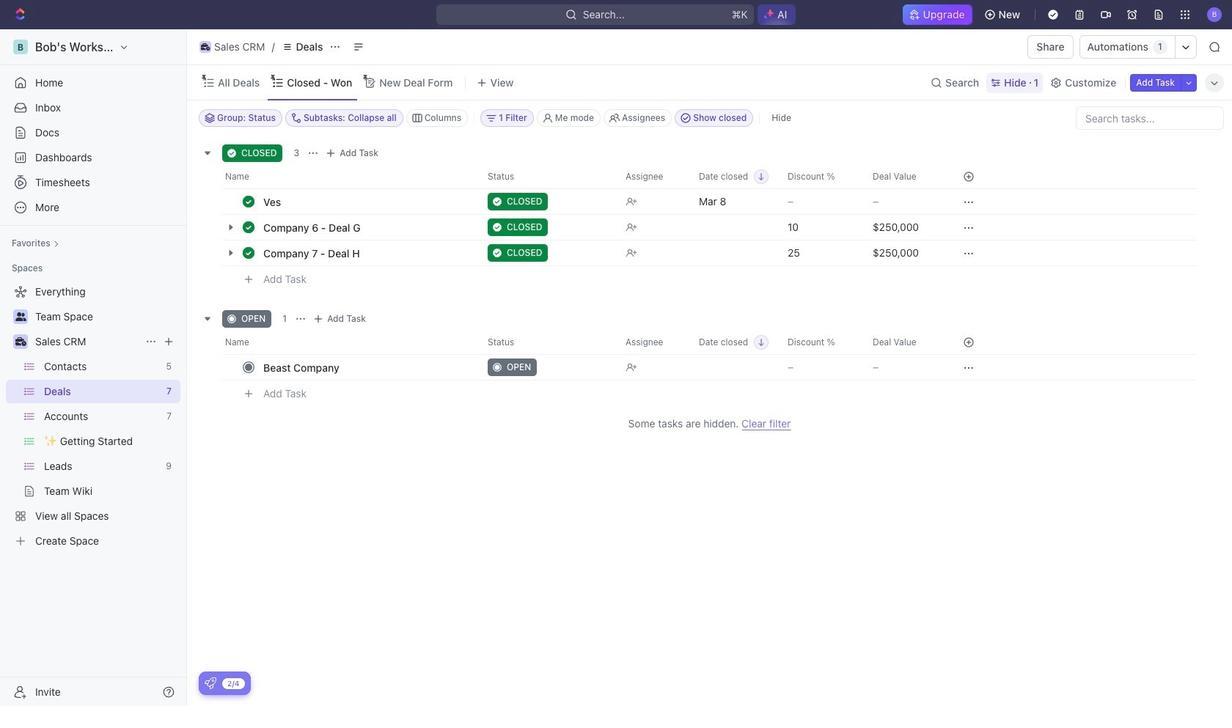 Task type: locate. For each thing, give the bounding box(es) containing it.
tree
[[6, 280, 181, 553]]

tree inside sidebar "navigation"
[[6, 280, 181, 553]]

user group image
[[15, 313, 26, 321]]

Search tasks... text field
[[1077, 107, 1224, 129]]

sidebar navigation
[[0, 29, 190, 707]]

business time image
[[15, 338, 26, 346]]

onboarding checklist button image
[[205, 678, 216, 690]]

business time image
[[201, 43, 210, 51]]



Task type: vqa. For each thing, say whether or not it's contained in the screenshot.
top Business Time image
yes



Task type: describe. For each thing, give the bounding box(es) containing it.
bob's workspace, , element
[[13, 40, 28, 54]]

onboarding checklist button element
[[205, 678, 216, 690]]



